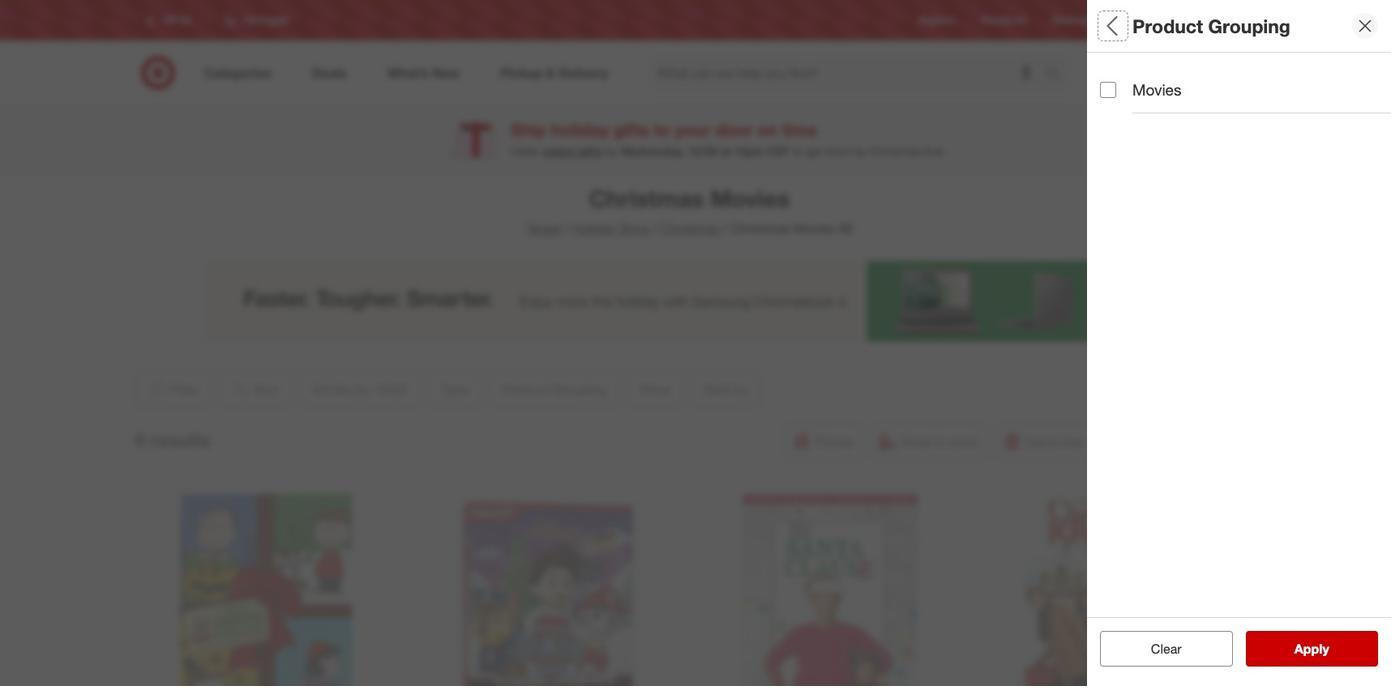 Task type: describe. For each thing, give the bounding box(es) containing it.
results for 9 results
[[151, 429, 211, 451]]

shipping
[[1141, 85, 1186, 98]]

on
[[757, 119, 777, 140]]

time
[[782, 119, 817, 140]]

cst
[[767, 144, 789, 158]]

1 horizontal spatial to
[[793, 144, 803, 158]]

circle
[[1147, 14, 1172, 26]]

search
[[1038, 66, 1077, 82]]

12/20
[[688, 144, 717, 158]]

door
[[715, 119, 752, 140]]

1 horizontal spatial target
[[1118, 14, 1144, 26]]

them
[[825, 144, 851, 158]]

product
[[1133, 14, 1203, 37]]

find stores
[[1198, 14, 1247, 26]]

1 vertical spatial gifts
[[578, 144, 602, 158]]

registry
[[919, 14, 955, 26]]

shop
[[620, 221, 650, 237]]

clear button
[[1100, 632, 1233, 667]]

redcard link
[[1053, 13, 1092, 27]]

clear all button
[[1100, 632, 1233, 667]]

clear all
[[1143, 641, 1190, 657]]

product grouping dialog
[[1087, 0, 1391, 687]]

christmas movies target / holiday shop / christmas / christmas movies (9)
[[526, 184, 853, 237]]

order
[[510, 144, 540, 158]]

search button
[[1038, 55, 1077, 94]]

0 horizontal spatial by
[[605, 144, 618, 158]]

ship
[[510, 119, 546, 140]]

3 / from the left
[[723, 221, 728, 237]]

Movies checkbox
[[1100, 82, 1116, 98]]

9
[[135, 429, 145, 451]]

all filters dialog
[[1087, 0, 1391, 687]]

product grouping
[[1133, 14, 1291, 37]]

holiday
[[551, 119, 609, 140]]

wednesday,
[[621, 144, 685, 158]]

christmas up shop
[[589, 184, 704, 213]]

christmas inside ship holiday gifts to your door on time order select gifts by wednesday, 12/20 at 12pm cst to get them by christmas eve.
[[870, 144, 921, 158]]

find
[[1198, 14, 1217, 26]]

grouping
[[1208, 14, 1291, 37]]

find stores link
[[1198, 13, 1247, 27]]

weekly ad
[[981, 14, 1027, 26]]

2 / from the left
[[654, 221, 658, 237]]

ad
[[1015, 14, 1027, 26]]

Include out of stock checkbox
[[1100, 352, 1116, 369]]

see results
[[1277, 641, 1346, 657]]

christmas link
[[661, 221, 720, 237]]

all filters
[[1100, 14, 1178, 37]]

apply button
[[1246, 632, 1378, 667]]

christmas right shop
[[661, 221, 720, 237]]

holiday shop link
[[572, 221, 650, 237]]

What can we help you find? suggestions appear below search field
[[648, 55, 1049, 91]]



Task type: locate. For each thing, give the bounding box(es) containing it.
1 horizontal spatial gifts
[[614, 119, 649, 140]]

0 vertical spatial to
[[654, 119, 670, 140]]

/
[[565, 221, 569, 237], [654, 221, 658, 237], [723, 221, 728, 237]]

christmas right christmas link
[[731, 221, 790, 237]]

movies
[[1133, 80, 1182, 99], [710, 184, 790, 213], [794, 221, 835, 237]]

clear
[[1143, 641, 1174, 657], [1151, 641, 1182, 657]]

holiday
[[1100, 85, 1138, 98], [572, 221, 616, 237]]

0 horizontal spatial gifts
[[578, 144, 602, 158]]

0 horizontal spatial results
[[151, 429, 211, 451]]

1 vertical spatial results
[[1304, 641, 1346, 657]]

2 vertical spatial movies
[[794, 221, 835, 237]]

eve.
[[924, 144, 946, 158]]

0 vertical spatial holiday
[[1100, 85, 1138, 98]]

1 horizontal spatial results
[[1304, 641, 1346, 657]]

at
[[721, 144, 731, 158]]

all
[[1100, 14, 1123, 37]]

2 horizontal spatial /
[[723, 221, 728, 237]]

gifts down holiday
[[578, 144, 602, 158]]

2 clear from the left
[[1151, 641, 1182, 657]]

2 horizontal spatial by
[[1156, 64, 1173, 82]]

1 horizontal spatial movies
[[794, 221, 835, 237]]

0 horizontal spatial /
[[565, 221, 569, 237]]

0 horizontal spatial target
[[526, 221, 562, 237]]

redcard
[[1053, 14, 1092, 26]]

results inside button
[[1304, 641, 1346, 657]]

see results button
[[1246, 632, 1378, 667]]

0 horizontal spatial holiday
[[572, 221, 616, 237]]

by right them
[[854, 144, 866, 158]]

results right 9
[[151, 429, 211, 451]]

movies right movies checkbox
[[1133, 80, 1182, 99]]

0 horizontal spatial movies
[[710, 184, 790, 213]]

all
[[1177, 641, 1190, 657]]

clear inside clear 'button'
[[1151, 641, 1182, 657]]

registry link
[[919, 13, 955, 27]]

by
[[1156, 64, 1173, 82], [605, 144, 618, 158], [854, 144, 866, 158]]

0 vertical spatial gifts
[[614, 119, 649, 140]]

12pm
[[734, 144, 764, 158]]

1 vertical spatial to
[[793, 144, 803, 158]]

holiday inside christmas movies target / holiday shop / christmas / christmas movies (9)
[[572, 221, 616, 237]]

by inside arrives by 12/24 holiday shipping
[[1156, 64, 1173, 82]]

movies inside the product grouping dialog
[[1133, 80, 1182, 99]]

0 vertical spatial target
[[1118, 14, 1144, 26]]

filters
[[1128, 14, 1178, 37]]

results for see results
[[1304, 641, 1346, 657]]

christmas left "eve."
[[870, 144, 921, 158]]

holiday left shop
[[572, 221, 616, 237]]

0 horizontal spatial to
[[654, 119, 670, 140]]

arrives by 12/24 holiday shipping
[[1100, 64, 1218, 98]]

0 vertical spatial results
[[151, 429, 211, 451]]

9 results
[[135, 429, 211, 451]]

stores
[[1219, 14, 1247, 26]]

select
[[543, 144, 575, 158]]

target
[[1118, 14, 1144, 26], [526, 221, 562, 237]]

1 horizontal spatial /
[[654, 221, 658, 237]]

gifts up wednesday,
[[614, 119, 649, 140]]

0 vertical spatial movies
[[1133, 80, 1182, 99]]

see
[[1277, 641, 1301, 657]]

weekly
[[981, 14, 1012, 26]]

get
[[806, 144, 822, 158]]

1 / from the left
[[565, 221, 569, 237]]

by up shipping
[[1156, 64, 1173, 82]]

clear inside clear all button
[[1143, 641, 1174, 657]]

(9)
[[839, 221, 853, 237]]

holiday inside arrives by 12/24 holiday shipping
[[1100, 85, 1138, 98]]

results
[[151, 429, 211, 451], [1304, 641, 1346, 657]]

ship holiday gifts to your door on time order select gifts by wednesday, 12/20 at 12pm cst to get them by christmas eve.
[[510, 119, 946, 158]]

1 clear from the left
[[1143, 641, 1174, 657]]

movies down 12pm
[[710, 184, 790, 213]]

by down holiday
[[605, 144, 618, 158]]

2 horizontal spatial movies
[[1133, 80, 1182, 99]]

1 horizontal spatial by
[[854, 144, 866, 158]]

1 vertical spatial movies
[[710, 184, 790, 213]]

arrives
[[1100, 64, 1152, 82]]

to
[[654, 119, 670, 140], [793, 144, 803, 158]]

clear for clear all
[[1143, 641, 1174, 657]]

target circle link
[[1118, 13, 1172, 27]]

12/24
[[1178, 64, 1218, 82]]

to left get
[[793, 144, 803, 158]]

gifts
[[614, 119, 649, 140], [578, 144, 602, 158]]

weekly ad link
[[981, 13, 1027, 27]]

to up wednesday,
[[654, 119, 670, 140]]

results right see
[[1304, 641, 1346, 657]]

1 vertical spatial holiday
[[572, 221, 616, 237]]

/ right christmas link
[[723, 221, 728, 237]]

target link
[[526, 221, 562, 237]]

clear for clear
[[1151, 641, 1182, 657]]

advertisement region
[[203, 261, 1176, 342]]

apply
[[1295, 641, 1329, 657]]

1 horizontal spatial holiday
[[1100, 85, 1138, 98]]

/ right shop
[[654, 221, 658, 237]]

/ right "target" link
[[565, 221, 569, 237]]

christmas
[[870, 144, 921, 158], [589, 184, 704, 213], [661, 221, 720, 237], [731, 221, 790, 237]]

target circle
[[1118, 14, 1172, 26]]

your
[[675, 119, 710, 140]]

target inside christmas movies target / holiday shop / christmas / christmas movies (9)
[[526, 221, 562, 237]]

1 vertical spatial target
[[526, 221, 562, 237]]

holiday down the arrives
[[1100, 85, 1138, 98]]

movies left (9)
[[794, 221, 835, 237]]



Task type: vqa. For each thing, say whether or not it's contained in the screenshot.
SAME
no



